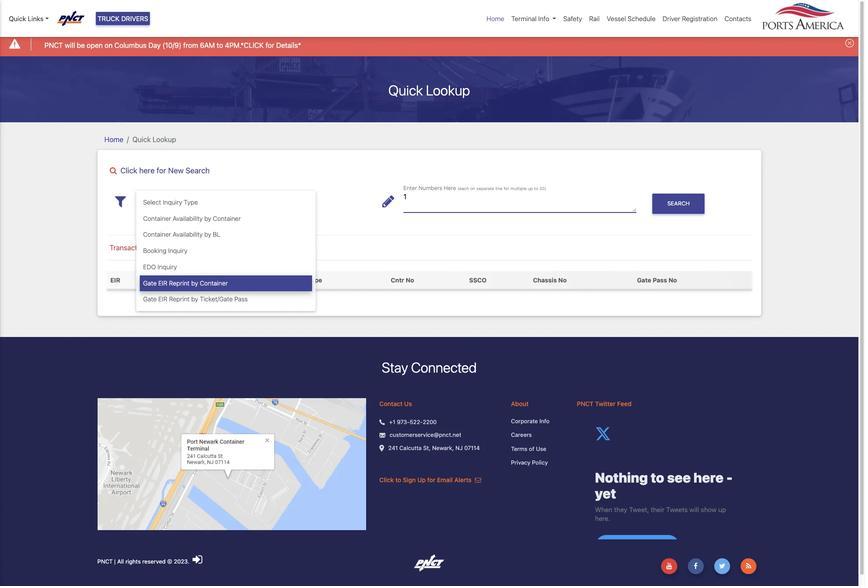 Task type: describe. For each thing, give the bounding box(es) containing it.
truck drivers link
[[96, 12, 150, 25]]

from
[[183, 41, 198, 49]]

gate eir reprint by container
[[143, 279, 228, 287]]

pnct for pnct twitter feed
[[577, 400, 594, 407]]

pnct will be open on columbus day (10/9) from 6am to 4pm.*click for details* link
[[45, 40, 301, 50]]

container down select
[[143, 215, 171, 222]]

click for click here for new search
[[120, 166, 137, 175]]

reprint for container
[[169, 279, 190, 287]]

terminal info link
[[508, 10, 560, 27]]

on for separate
[[471, 186, 476, 191]]

truck drivers
[[98, 14, 148, 22]]

search inside button
[[668, 200, 690, 207]]

gate for gate eir reprint by container
[[143, 279, 157, 287]]

customerservice@pnct.net
[[390, 431, 462, 438]]

4pm.*click
[[225, 41, 264, 49]]

privacy policy
[[512, 459, 548, 466]]

all
[[117, 558, 124, 565]]

click here for new search
[[120, 166, 210, 175]]

inquiry for select
[[163, 198, 182, 206]]

vessel schedule
[[607, 14, 656, 22]]

1 vertical spatial type
[[308, 276, 322, 284]]

availability for container
[[173, 215, 203, 222]]

transaction
[[110, 244, 147, 252]]

eir for gate eir reprint by ticket/gate pass
[[158, 295, 168, 303]]

customerservice@pnct.net link
[[390, 431, 462, 439]]

schedule
[[628, 14, 656, 22]]

alerts
[[455, 476, 472, 483]]

twitter
[[596, 400, 616, 407]]

info for terminal info
[[539, 14, 550, 22]]

new
[[168, 166, 184, 175]]

terminal info
[[512, 14, 550, 22]]

safety link
[[560, 10, 586, 27]]

privacy
[[512, 459, 531, 466]]

2200
[[423, 418, 437, 425]]

availability for bl
[[173, 231, 203, 238]]

1
[[301, 244, 304, 252]]

date
[[156, 276, 170, 284]]

cntr
[[391, 276, 405, 284]]

corporate
[[512, 417, 538, 425]]

use
[[536, 445, 547, 452]]

eir for gate eir reprint by container
[[158, 279, 168, 287]]

about
[[512, 400, 529, 407]]

select inquiry type
[[143, 198, 198, 206]]

to for 4pm.*click
[[217, 41, 223, 49]]

careers
[[512, 431, 532, 438]]

container availability by bl
[[143, 231, 221, 238]]

container up bl
[[213, 215, 241, 222]]

0 horizontal spatial quick lookup
[[133, 135, 176, 143]]

click here for new search link
[[106, 166, 753, 175]]

policy
[[533, 459, 548, 466]]

pnct for pnct | all rights reserved © 2023.
[[97, 558, 113, 565]]

522-
[[410, 418, 423, 425]]

3 no from the left
[[669, 276, 678, 284]]

2023.
[[174, 558, 189, 565]]

here
[[444, 184, 457, 191]]

here
[[139, 166, 155, 175]]

click to sign up for email alerts link
[[380, 476, 482, 483]]

careers link
[[512, 431, 564, 439]]

2 vertical spatial quick
[[133, 135, 151, 143]]

0 vertical spatial home link
[[484, 10, 508, 27]]

quick links link
[[9, 14, 49, 24]]

pnct will be open on columbus day (10/9) from 6am to 4pm.*click for details*
[[45, 41, 301, 49]]

0 horizontal spatial lookup
[[153, 135, 176, 143]]

terms of use
[[512, 445, 547, 452]]

sign in image
[[193, 554, 203, 565]]

pnct twitter feed
[[577, 400, 632, 407]]

gate eir reprint by ticket/gate pass
[[143, 295, 248, 303]]

select
[[143, 198, 161, 206]]

contacts
[[725, 14, 752, 22]]

1 horizontal spatial be
[[269, 244, 277, 252]]

truck
[[98, 14, 120, 22]]

(each
[[458, 186, 470, 191]]

pnct | all rights reserved © 2023.
[[97, 558, 191, 565]]

241 calcutta st, newark, nj 07114 link
[[389, 444, 480, 452]]

no for cntr no
[[406, 276, 415, 284]]

of
[[529, 445, 535, 452]]

separate
[[477, 186, 495, 191]]

eir down transaction
[[110, 276, 120, 284]]

for inside alert
[[266, 41, 275, 49]]

corporate info link
[[512, 417, 564, 426]]

6am
[[200, 41, 215, 49]]

enter
[[404, 184, 418, 191]]

transaction for the following containers could not be found: 1
[[110, 244, 304, 252]]

connected
[[411, 359, 477, 376]]

gate pass no
[[638, 276, 678, 284]]

0 horizontal spatial type
[[184, 198, 198, 206]]

email
[[438, 476, 453, 483]]

241 calcutta st, newark, nj 07114
[[389, 444, 480, 451]]

gate for gate pass no
[[638, 276, 652, 284]]

chassis
[[534, 276, 557, 284]]

containers
[[202, 244, 235, 252]]



Task type: locate. For each thing, give the bounding box(es) containing it.
contact us
[[380, 400, 412, 407]]

1 vertical spatial click
[[380, 476, 394, 483]]

registration
[[683, 14, 718, 22]]

click right search icon
[[120, 166, 137, 175]]

type right move
[[308, 276, 322, 284]]

1 horizontal spatial pnct
[[97, 558, 113, 565]]

2 availability from the top
[[173, 231, 203, 238]]

▼
[[312, 199, 316, 205]]

1 horizontal spatial on
[[471, 186, 476, 191]]

by down gate eir reprint by container
[[191, 295, 198, 303]]

1 vertical spatial pnct
[[577, 400, 594, 407]]

2 horizontal spatial pnct
[[577, 400, 594, 407]]

feed
[[618, 400, 632, 407]]

will
[[65, 41, 75, 49]]

home link
[[484, 10, 508, 27], [105, 135, 123, 143]]

up
[[418, 476, 426, 483]]

2 horizontal spatial no
[[669, 276, 678, 284]]

1 horizontal spatial search
[[668, 200, 690, 207]]

0 horizontal spatial home
[[105, 135, 123, 143]]

on for columbus
[[105, 41, 113, 49]]

on inside enter numbers here (each on separate line for multiple up to 20)
[[471, 186, 476, 191]]

for left the at the top
[[149, 244, 158, 252]]

availability up the following
[[173, 231, 203, 238]]

0 vertical spatial availability
[[173, 215, 203, 222]]

inquiry for booking
[[168, 247, 188, 254]]

0 vertical spatial lookup
[[426, 82, 471, 98]]

info
[[539, 14, 550, 22], [540, 417, 550, 425]]

to inside enter numbers here (each on separate line for multiple up to 20)
[[535, 186, 539, 191]]

links
[[28, 14, 44, 22]]

for right here
[[157, 166, 166, 175]]

sign
[[403, 476, 416, 483]]

1 horizontal spatial click
[[380, 476, 394, 483]]

1 horizontal spatial home link
[[484, 10, 508, 27]]

no for chassis no
[[559, 276, 567, 284]]

search
[[186, 166, 210, 175], [668, 200, 690, 207]]

line
[[496, 186, 503, 191]]

safety
[[564, 14, 583, 22]]

1 vertical spatial inquiry
[[168, 247, 188, 254]]

on right open
[[105, 41, 113, 49]]

type up container availability by container
[[184, 198, 198, 206]]

0 vertical spatial to
[[217, 41, 223, 49]]

1 horizontal spatial no
[[559, 276, 567, 284]]

found:
[[279, 244, 299, 252]]

availability up container availability by bl
[[173, 215, 203, 222]]

home up search icon
[[105, 135, 123, 143]]

gate
[[638, 276, 652, 284], [143, 279, 157, 287], [143, 295, 157, 303]]

0 vertical spatial pnct
[[45, 41, 63, 49]]

nj
[[456, 444, 463, 451]]

inquiry up date on the left top of page
[[158, 263, 177, 271]]

info right terminal
[[539, 14, 550, 22]]

move
[[290, 276, 306, 284]]

terms
[[512, 445, 528, 452]]

be right 'not'
[[269, 244, 277, 252]]

2 vertical spatial pnct
[[97, 558, 113, 565]]

click
[[120, 166, 137, 175], [380, 476, 394, 483]]

1 vertical spatial quick lookup
[[133, 135, 176, 143]]

envelope o image
[[475, 477, 482, 483]]

pnct left twitter
[[577, 400, 594, 407]]

0 vertical spatial inquiry
[[163, 198, 182, 206]]

1 vertical spatial quick
[[389, 82, 423, 98]]

privacy policy link
[[512, 459, 564, 467]]

container up ticket/gate
[[200, 279, 228, 287]]

0 horizontal spatial no
[[406, 276, 415, 284]]

0 horizontal spatial search
[[186, 166, 210, 175]]

details*
[[276, 41, 301, 49]]

on
[[105, 41, 113, 49], [471, 186, 476, 191]]

reprint for ticket/gate
[[169, 295, 190, 303]]

0 vertical spatial click
[[120, 166, 137, 175]]

search image
[[110, 167, 117, 175]]

by up gate eir reprint by ticket/gate pass
[[191, 279, 198, 287]]

eir down date on the left top of page
[[158, 295, 168, 303]]

info for corporate info
[[540, 417, 550, 425]]

st,
[[424, 444, 431, 451]]

calcutta
[[400, 444, 422, 451]]

drivers
[[121, 14, 148, 22]]

on right '(each'
[[471, 186, 476, 191]]

0 horizontal spatial pnct
[[45, 41, 63, 49]]

1 vertical spatial reprint
[[169, 295, 190, 303]]

be right will
[[77, 41, 85, 49]]

columbus
[[115, 41, 147, 49]]

container up the at the top
[[143, 231, 171, 238]]

1 text field
[[404, 191, 637, 212]]

eir down edo inquiry
[[158, 279, 168, 287]]

1 availability from the top
[[173, 215, 203, 222]]

1 vertical spatial be
[[269, 244, 277, 252]]

be inside alert
[[77, 41, 85, 49]]

pass
[[653, 276, 668, 284], [235, 295, 248, 303]]

1 horizontal spatial lookup
[[426, 82, 471, 98]]

multiple
[[511, 186, 527, 191]]

quick
[[9, 14, 26, 22], [389, 82, 423, 98], [133, 135, 151, 143]]

numbers
[[419, 184, 443, 191]]

0 horizontal spatial click
[[120, 166, 137, 175]]

pnct inside pnct will be open on columbus day (10/9) from 6am to 4pm.*click for details* link
[[45, 41, 63, 49]]

1 vertical spatial availability
[[173, 231, 203, 238]]

bl
[[213, 231, 221, 238]]

us
[[405, 400, 412, 407]]

stay
[[382, 359, 408, 376]]

click for click to sign up for email alerts
[[380, 476, 394, 483]]

container
[[143, 215, 171, 222], [213, 215, 241, 222], [143, 231, 171, 238], [200, 279, 228, 287]]

home left terminal
[[487, 14, 505, 22]]

click left sign on the bottom left of page
[[380, 476, 394, 483]]

0 horizontal spatial home link
[[105, 135, 123, 143]]

0 vertical spatial quick
[[9, 14, 26, 22]]

1 vertical spatial on
[[471, 186, 476, 191]]

2 horizontal spatial to
[[535, 186, 539, 191]]

by left bl
[[204, 231, 211, 238]]

pnct left will
[[45, 41, 63, 49]]

©
[[167, 558, 172, 565]]

0 vertical spatial on
[[105, 41, 113, 49]]

2 horizontal spatial quick
[[389, 82, 423, 98]]

2 vertical spatial to
[[396, 476, 402, 483]]

rail
[[590, 14, 600, 22]]

1 vertical spatial pass
[[235, 295, 248, 303]]

reserved
[[142, 558, 166, 565]]

0 horizontal spatial be
[[77, 41, 85, 49]]

booking inquiry
[[143, 247, 188, 254]]

pnct left |
[[97, 558, 113, 565]]

contact
[[380, 400, 403, 407]]

1 reprint from the top
[[169, 279, 190, 287]]

move type
[[290, 276, 322, 284]]

for left 'details*'
[[266, 41, 275, 49]]

rights
[[126, 558, 141, 565]]

for right up
[[428, 476, 436, 483]]

to inside alert
[[217, 41, 223, 49]]

for inside enter numbers here (each on separate line for multiple up to 20)
[[504, 186, 510, 191]]

vessel
[[607, 14, 627, 22]]

driver registration link
[[660, 10, 722, 27]]

2 reprint from the top
[[169, 295, 190, 303]]

inquiry down container availability by bl
[[168, 247, 188, 254]]

1 no from the left
[[406, 276, 415, 284]]

to right 6am
[[217, 41, 223, 49]]

terms of use link
[[512, 445, 564, 453]]

1 vertical spatial lookup
[[153, 135, 176, 143]]

None text field
[[136, 191, 316, 212]]

to for 20)
[[535, 186, 539, 191]]

0 horizontal spatial to
[[217, 41, 223, 49]]

cntr no
[[391, 276, 415, 284]]

gate for gate eir reprint by ticket/gate pass
[[143, 295, 157, 303]]

0 vertical spatial home
[[487, 14, 505, 22]]

0 horizontal spatial pass
[[235, 295, 248, 303]]

973-
[[397, 418, 410, 425]]

1 vertical spatial home link
[[105, 135, 123, 143]]

0 vertical spatial pass
[[653, 276, 668, 284]]

pnct for pnct will be open on columbus day (10/9) from 6am to 4pm.*click for details*
[[45, 41, 63, 49]]

pnct
[[45, 41, 63, 49], [577, 400, 594, 407], [97, 558, 113, 565]]

no
[[406, 276, 415, 284], [559, 276, 567, 284], [669, 276, 678, 284]]

info up careers link
[[540, 417, 550, 425]]

by up transaction for the following containers could not be found: 1
[[204, 215, 211, 222]]

close image
[[846, 39, 855, 48]]

quick links
[[9, 14, 44, 22]]

241
[[389, 444, 398, 451]]

2 no from the left
[[559, 276, 567, 284]]

0 vertical spatial search
[[186, 166, 210, 175]]

0 vertical spatial info
[[539, 14, 550, 22]]

on inside pnct will be open on columbus day (10/9) from 6am to 4pm.*click for details* link
[[105, 41, 113, 49]]

1 horizontal spatial type
[[308, 276, 322, 284]]

1 horizontal spatial pass
[[653, 276, 668, 284]]

rail link
[[586, 10, 604, 27]]

+1 973-522-2200
[[390, 418, 437, 425]]

1 vertical spatial home
[[105, 135, 123, 143]]

1 horizontal spatial home
[[487, 14, 505, 22]]

1 vertical spatial info
[[540, 417, 550, 425]]

1 horizontal spatial quick
[[133, 135, 151, 143]]

home link left terminal
[[484, 10, 508, 27]]

1 horizontal spatial quick lookup
[[389, 82, 471, 98]]

day
[[149, 41, 161, 49]]

to
[[217, 41, 223, 49], [535, 186, 539, 191], [396, 476, 402, 483]]

07114
[[465, 444, 480, 451]]

(10/9)
[[163, 41, 182, 49]]

chassis no
[[534, 276, 567, 284]]

newark,
[[433, 444, 454, 451]]

+1 973-522-2200 link
[[390, 418, 437, 426]]

0 vertical spatial type
[[184, 198, 198, 206]]

driver registration
[[663, 14, 718, 22]]

home inside 'link'
[[487, 14, 505, 22]]

could
[[237, 244, 255, 252]]

0 vertical spatial quick lookup
[[389, 82, 471, 98]]

0 horizontal spatial on
[[105, 41, 113, 49]]

0 horizontal spatial quick
[[9, 14, 26, 22]]

reprint down gate eir reprint by container
[[169, 295, 190, 303]]

1 vertical spatial to
[[535, 186, 539, 191]]

|
[[114, 558, 116, 565]]

0 vertical spatial be
[[77, 41, 85, 49]]

pnct will be open on columbus day (10/9) from 6am to 4pm.*click for details* alert
[[0, 32, 859, 56]]

0 vertical spatial reprint
[[169, 279, 190, 287]]

reprint up gate eir reprint by ticket/gate pass
[[169, 279, 190, 287]]

edo
[[143, 263, 156, 271]]

1 vertical spatial search
[[668, 200, 690, 207]]

enter numbers here (each on separate line for multiple up to 20)
[[404, 184, 547, 191]]

inquiry for edo
[[158, 263, 177, 271]]

2 vertical spatial inquiry
[[158, 263, 177, 271]]

inquiry right select
[[163, 198, 182, 206]]

to right up
[[535, 186, 539, 191]]

click to sign up for email alerts
[[380, 476, 474, 483]]

to left sign on the bottom left of page
[[396, 476, 402, 483]]

stay connected
[[382, 359, 477, 376]]

edo inquiry
[[143, 263, 177, 271]]

container availability by container
[[143, 215, 241, 222]]

1 horizontal spatial to
[[396, 476, 402, 483]]

home link up search icon
[[105, 135, 123, 143]]

availability
[[173, 215, 203, 222], [173, 231, 203, 238]]

up
[[528, 186, 533, 191]]

ticket/gate
[[200, 295, 233, 303]]

for right line
[[504, 186, 510, 191]]



Task type: vqa. For each thing, say whether or not it's contained in the screenshot.
Gate associated with Gate EIR Reprint by Ticket/Gate Pass
yes



